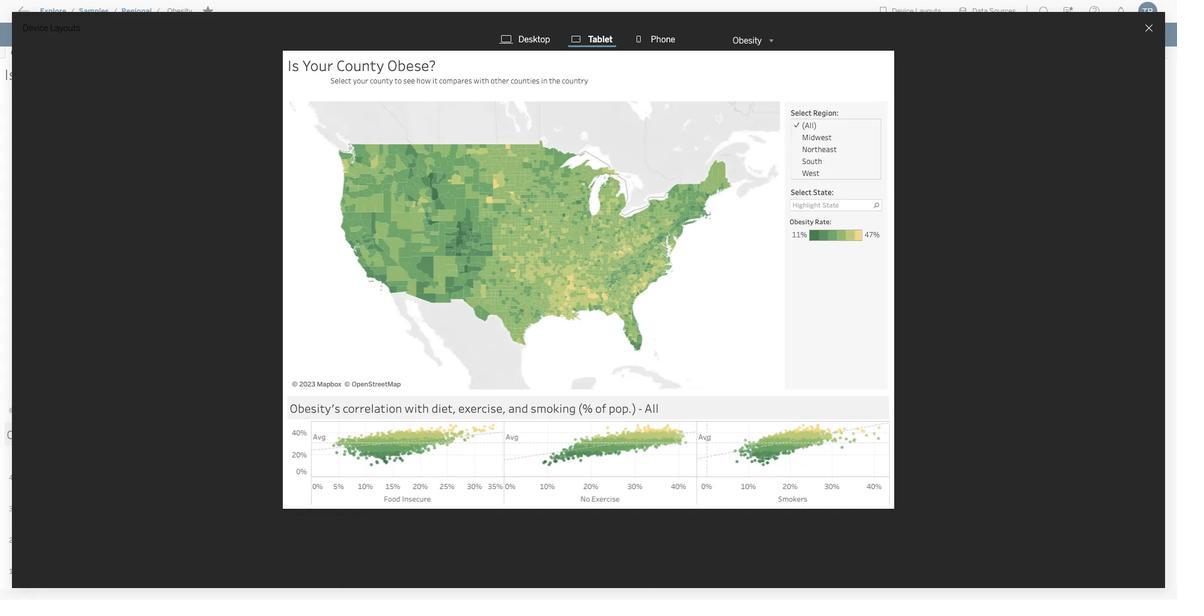 Task type: vqa. For each thing, say whether or not it's contained in the screenshot.
Skip
yes



Task type: describe. For each thing, give the bounding box(es) containing it.
1 / from the left
[[71, 7, 75, 16]]

explore
[[40, 7, 66, 16]]

obesity button
[[728, 33, 778, 48]]

obesity inside obesity popup button
[[733, 36, 762, 46]]

tablet
[[588, 34, 613, 44]]

phone button
[[631, 33, 679, 45]]

2 / from the left
[[113, 7, 117, 16]]

to
[[54, 9, 63, 20]]

phone
[[651, 34, 676, 44]]

explore / samples / regional /
[[40, 7, 160, 16]]

tablet button
[[568, 33, 617, 47]]

0 horizontal spatial obesity
[[167, 7, 192, 16]]

regional link
[[121, 6, 153, 16]]

samples
[[79, 7, 109, 16]]

skip
[[31, 9, 51, 20]]

skip to content link
[[29, 7, 122, 23]]



Task type: locate. For each thing, give the bounding box(es) containing it.
obesity element
[[164, 7, 196, 16]]

content
[[66, 9, 103, 20]]

/ right to
[[71, 7, 75, 16]]

device layouts
[[23, 23, 80, 33]]

/ right samples link
[[113, 7, 117, 16]]

explore link
[[39, 6, 67, 16]]

desktop
[[519, 34, 550, 44]]

1 horizontal spatial /
[[113, 7, 117, 16]]

layouts
[[50, 23, 80, 33]]

0 vertical spatial obesity
[[167, 7, 192, 16]]

skip to content
[[31, 9, 103, 20]]

obesity
[[167, 7, 192, 16], [733, 36, 762, 46]]

regional
[[121, 7, 152, 16]]

1 vertical spatial obesity
[[733, 36, 762, 46]]

device
[[23, 23, 48, 33]]

desktop button
[[498, 33, 554, 45]]

/ right regional link
[[156, 7, 160, 16]]

/
[[71, 7, 75, 16], [113, 7, 117, 16], [156, 7, 160, 16]]

1 horizontal spatial obesity
[[733, 36, 762, 46]]

2 horizontal spatial /
[[156, 7, 160, 16]]

3 / from the left
[[156, 7, 160, 16]]

tab list
[[491, 33, 686, 48]]

0 horizontal spatial /
[[71, 7, 75, 16]]

tab list containing desktop
[[491, 33, 686, 48]]

samples link
[[78, 6, 110, 16]]



